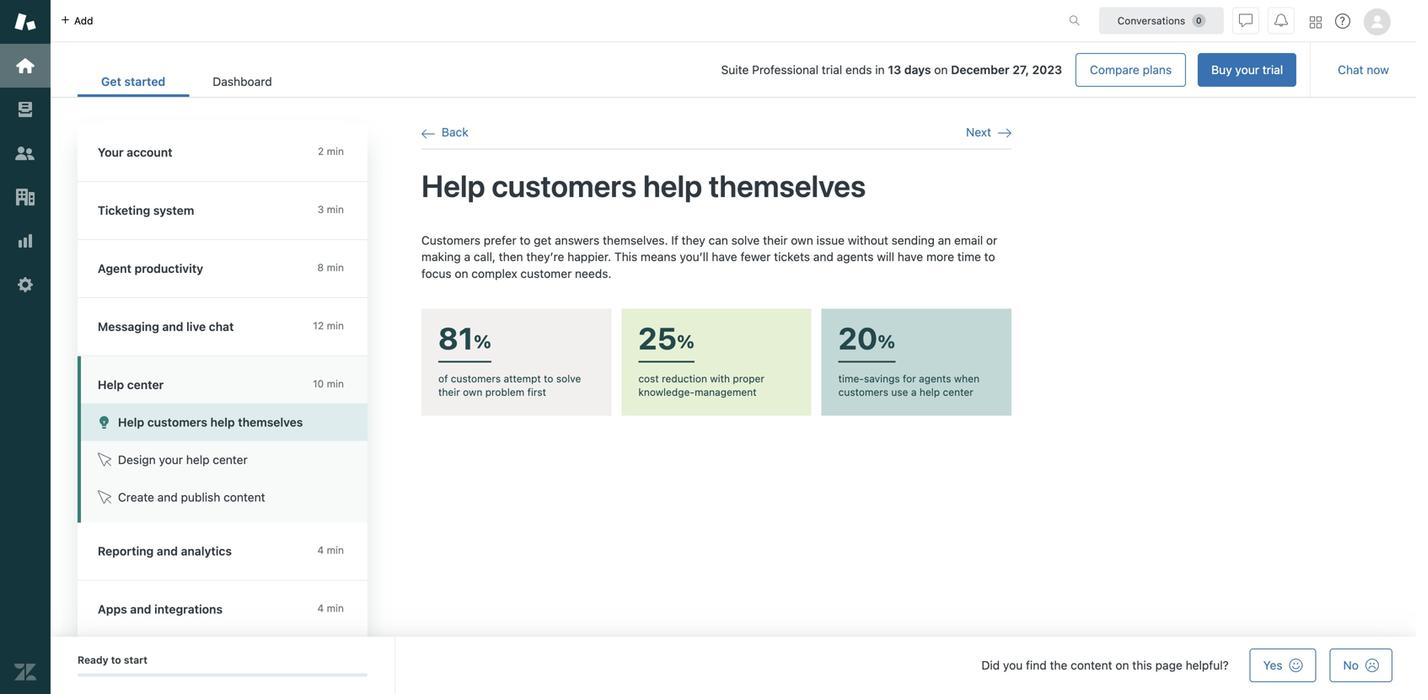 Task type: vqa. For each thing, say whether or not it's contained in the screenshot.
APPS on the left bottom of the page
yes



Task type: describe. For each thing, give the bounding box(es) containing it.
zendesk support image
[[14, 11, 36, 33]]

to inside of customers attempt to solve their own problem first
[[544, 373, 554, 385]]

chat
[[1338, 63, 1364, 77]]

center inside 'time-savings for agents when customers use a help center'
[[943, 386, 974, 398]]

admin image
[[14, 274, 36, 296]]

or
[[987, 234, 998, 248]]

reporting image
[[14, 230, 36, 252]]

chat now button
[[1325, 53, 1403, 87]]

to inside footer
[[111, 655, 121, 667]]

first
[[528, 386, 546, 398]]

conversations
[[1118, 15, 1186, 27]]

get started image
[[14, 55, 36, 77]]

20 %
[[839, 320, 896, 356]]

december
[[951, 63, 1010, 77]]

and for messaging and live chat
[[162, 320, 183, 334]]

ticketing
[[98, 204, 150, 218]]

section containing compare plans
[[309, 53, 1297, 87]]

then
[[499, 250, 523, 264]]

and for create and publish content
[[157, 491, 178, 505]]

without
[[848, 234, 889, 248]]

min for help center
[[327, 378, 344, 390]]

center inside button
[[213, 453, 248, 467]]

help inside button
[[118, 416, 144, 430]]

trial for professional
[[822, 63, 843, 77]]

no
[[1344, 659, 1359, 673]]

next
[[966, 125, 992, 139]]

did
[[982, 659, 1000, 673]]

% for 20
[[878, 331, 896, 353]]

20
[[839, 320, 878, 356]]

to left "get"
[[520, 234, 531, 248]]

cost reduction with proper knowledge-management
[[639, 373, 765, 398]]

call,
[[474, 250, 496, 264]]

agent productivity
[[98, 262, 203, 276]]

email
[[955, 234, 983, 248]]

center inside heading
[[127, 378, 164, 392]]

help inside content-title region
[[422, 168, 485, 203]]

10 min
[[313, 378, 344, 390]]

live
[[186, 320, 206, 334]]

region containing 81
[[422, 232, 1012, 416]]

ticketing system
[[98, 204, 194, 218]]

% for 25
[[677, 331, 695, 353]]

time-savings for agents when customers use a help center
[[839, 373, 980, 398]]

they
[[682, 234, 706, 248]]

can
[[709, 234, 728, 248]]

reduction
[[662, 373, 707, 385]]

help inside design your help center button
[[186, 453, 210, 467]]

tickets
[[774, 250, 810, 264]]

81 %
[[438, 320, 492, 356]]

a inside customers prefer to get answers themselves. if they can solve their own issue without sending an email or making a call, then they're happier. this means you'll have fewer tickets and agents will have more time to focus on complex customer needs.
[[464, 250, 471, 264]]

publish
[[181, 491, 220, 505]]

help inside content-title region
[[643, 168, 703, 203]]

professional
[[752, 63, 819, 77]]

footer containing did you find the content on this page helpful?
[[51, 637, 1417, 695]]

1 vertical spatial content
[[1071, 659, 1113, 673]]

views image
[[14, 99, 36, 121]]

focus
[[422, 267, 452, 281]]

min for agent productivity
[[327, 262, 344, 274]]

chat now
[[1338, 63, 1390, 77]]

4 for reporting and analytics
[[317, 545, 324, 557]]

of
[[438, 373, 448, 385]]

12
[[313, 320, 324, 332]]

happier.
[[568, 250, 611, 264]]

2
[[318, 145, 324, 157]]

customers
[[422, 234, 481, 248]]

ready to start
[[78, 655, 148, 667]]

8
[[318, 262, 324, 274]]

10
[[313, 378, 324, 390]]

get started
[[101, 75, 166, 89]]

ready
[[78, 655, 108, 667]]

dashboard tab
[[189, 66, 296, 97]]

making
[[422, 250, 461, 264]]

% for 81
[[474, 331, 492, 353]]

system
[[153, 204, 194, 218]]

you'll
[[680, 250, 709, 264]]

8 min
[[318, 262, 344, 274]]

your for design
[[159, 453, 183, 467]]

min for reporting and analytics
[[327, 545, 344, 557]]

content-title region
[[422, 166, 1012, 205]]

savings
[[864, 373, 900, 385]]

yes button
[[1250, 649, 1317, 683]]

a inside 'time-savings for agents when customers use a help center'
[[911, 386, 917, 398]]

proper
[[733, 373, 765, 385]]

customers inside content-title region
[[492, 168, 637, 203]]

min for messaging and live chat
[[327, 320, 344, 332]]

help customers help themselves inside content-title region
[[422, 168, 866, 203]]

organizations image
[[14, 186, 36, 208]]

needs.
[[575, 267, 612, 281]]

themselves.
[[603, 234, 668, 248]]

81
[[438, 320, 474, 356]]

compare plans button
[[1076, 53, 1187, 87]]

solve inside of customers attempt to solve their own problem first
[[556, 373, 581, 385]]

plans
[[1143, 63, 1172, 77]]

progress-bar progress bar
[[78, 674, 368, 677]]

themselves inside button
[[238, 416, 303, 430]]

more
[[927, 250, 955, 264]]

help customers help themselves button
[[81, 404, 368, 441]]

2 have from the left
[[898, 250, 924, 264]]

prefer
[[484, 234, 517, 248]]

back button
[[422, 125, 469, 140]]

next button
[[966, 125, 1012, 140]]

zendesk products image
[[1310, 16, 1322, 28]]

dashboard
[[213, 75, 272, 89]]

create and publish content button
[[81, 479, 368, 516]]

add
[[74, 15, 93, 27]]

main element
[[0, 0, 51, 695]]

27,
[[1013, 63, 1030, 77]]

4 min for analytics
[[317, 545, 344, 557]]

no button
[[1330, 649, 1393, 683]]

problem
[[485, 386, 525, 398]]

chat
[[209, 320, 234, 334]]

12 min
[[313, 320, 344, 332]]



Task type: locate. For each thing, give the bounding box(es) containing it.
solve inside customers prefer to get answers themselves. if they can solve their own issue without sending an email or making a call, then they're happier. this means you'll have fewer tickets and agents will have more time to focus on complex customer needs.
[[732, 234, 760, 248]]

on inside customers prefer to get answers themselves. if they can solve their own issue without sending an email or making a call, then they're happier. this means you'll have fewer tickets and agents will have more time to focus on complex customer needs.
[[455, 267, 468, 281]]

integrations
[[154, 603, 223, 617]]

and inside button
[[157, 491, 178, 505]]

fewer
[[741, 250, 771, 264]]

on right "days"
[[935, 63, 948, 77]]

their up tickets
[[763, 234, 788, 248]]

help customers help themselves up design your help center button
[[118, 416, 303, 430]]

1 horizontal spatial have
[[898, 250, 924, 264]]

apps and integrations
[[98, 603, 223, 617]]

1 horizontal spatial agents
[[919, 373, 952, 385]]

% inside 20 %
[[878, 331, 896, 353]]

0 vertical spatial their
[[763, 234, 788, 248]]

1 vertical spatial themselves
[[238, 416, 303, 430]]

1 vertical spatial own
[[463, 386, 483, 398]]

if
[[671, 234, 679, 248]]

customers prefer to get answers themselves. if they can solve their own issue without sending an email or making a call, then they're happier. this means you'll have fewer tickets and agents will have more time to focus on complex customer needs.
[[422, 234, 998, 281]]

to left start
[[111, 655, 121, 667]]

% inside 25 %
[[677, 331, 695, 353]]

own up tickets
[[791, 234, 814, 248]]

design your help center button
[[81, 441, 368, 479]]

1 have from the left
[[712, 250, 738, 264]]

your right buy
[[1236, 63, 1260, 77]]

customers inside of customers attempt to solve their own problem first
[[451, 373, 501, 385]]

buy
[[1212, 63, 1233, 77]]

content right the
[[1071, 659, 1113, 673]]

your for buy
[[1236, 63, 1260, 77]]

add button
[[51, 0, 103, 41]]

and for apps and integrations
[[130, 603, 151, 617]]

help customers help themselves inside button
[[118, 416, 303, 430]]

suite
[[721, 63, 749, 77]]

13
[[888, 63, 902, 77]]

1 horizontal spatial %
[[677, 331, 695, 353]]

customers up answers
[[492, 168, 637, 203]]

for
[[903, 373, 916, 385]]

1 vertical spatial solve
[[556, 373, 581, 385]]

messaging and live chat
[[98, 320, 234, 334]]

0 vertical spatial a
[[464, 250, 471, 264]]

0 horizontal spatial themselves
[[238, 416, 303, 430]]

center down messaging
[[127, 378, 164, 392]]

0 vertical spatial themselves
[[709, 168, 866, 203]]

trial for your
[[1263, 63, 1284, 77]]

1 vertical spatial on
[[455, 267, 468, 281]]

get help image
[[1336, 13, 1351, 29]]

0 vertical spatial content
[[224, 491, 265, 505]]

0 horizontal spatial own
[[463, 386, 483, 398]]

0 horizontal spatial %
[[474, 331, 492, 353]]

0 horizontal spatial on
[[455, 267, 468, 281]]

agents inside customers prefer to get answers themselves. if they can solve their own issue without sending an email or making a call, then they're happier. this means you'll have fewer tickets and agents will have more time to focus on complex customer needs.
[[837, 250, 874, 264]]

1 4 from the top
[[317, 545, 324, 557]]

themselves
[[709, 168, 866, 203], [238, 416, 303, 430]]

customers inside 'time-savings for agents when customers use a help center'
[[839, 386, 889, 398]]

design
[[118, 453, 156, 467]]

help right use
[[920, 386, 940, 398]]

25
[[639, 320, 677, 356]]

0 vertical spatial agents
[[837, 250, 874, 264]]

conversations button
[[1100, 7, 1224, 34]]

1 horizontal spatial own
[[791, 234, 814, 248]]

2 4 from the top
[[317, 603, 324, 615]]

3
[[318, 204, 324, 215]]

1 vertical spatial help
[[98, 378, 124, 392]]

1 vertical spatial your
[[159, 453, 183, 467]]

content inside button
[[224, 491, 265, 505]]

0 vertical spatial 4
[[317, 545, 324, 557]]

0 vertical spatial own
[[791, 234, 814, 248]]

create and publish content
[[118, 491, 265, 505]]

tab list
[[78, 66, 296, 97]]

compare
[[1090, 63, 1140, 77]]

2 vertical spatial on
[[1116, 659, 1130, 673]]

button displays agent's chat status as invisible. image
[[1240, 14, 1253, 27]]

1 horizontal spatial help customers help themselves
[[422, 168, 866, 203]]

0 horizontal spatial their
[[438, 386, 460, 398]]

footer
[[51, 637, 1417, 695]]

and left analytics
[[157, 545, 178, 559]]

2 vertical spatial help
[[118, 416, 144, 430]]

1 horizontal spatial on
[[935, 63, 948, 77]]

min inside help center heading
[[327, 378, 344, 390]]

and right apps
[[130, 603, 151, 617]]

back
[[442, 125, 469, 139]]

agents inside 'time-savings for agents when customers use a help center'
[[919, 373, 952, 385]]

region
[[422, 232, 1012, 416]]

1 vertical spatial 4 min
[[317, 603, 344, 615]]

this
[[615, 250, 638, 264]]

solve up fewer
[[732, 234, 760, 248]]

1 horizontal spatial a
[[911, 386, 917, 398]]

solve right attempt
[[556, 373, 581, 385]]

help up the publish
[[186, 453, 210, 467]]

themselves inside content-title region
[[709, 168, 866, 203]]

1 horizontal spatial trial
[[1263, 63, 1284, 77]]

1 horizontal spatial content
[[1071, 659, 1113, 673]]

trial left ends
[[822, 63, 843, 77]]

reporting
[[98, 545, 154, 559]]

1 vertical spatial help customers help themselves
[[118, 416, 303, 430]]

% up reduction
[[677, 331, 695, 353]]

messaging
[[98, 320, 159, 334]]

themselves up design your help center button
[[238, 416, 303, 430]]

a left call,
[[464, 250, 471, 264]]

management
[[695, 386, 757, 398]]

1 horizontal spatial themselves
[[709, 168, 866, 203]]

did you find the content on this page helpful?
[[982, 659, 1229, 673]]

6 min from the top
[[327, 545, 344, 557]]

customers up problem
[[451, 373, 501, 385]]

min for apps and integrations
[[327, 603, 344, 615]]

customers inside help customers help themselves button
[[147, 416, 207, 430]]

sending
[[892, 234, 935, 248]]

buy your trial
[[1212, 63, 1284, 77]]

0 vertical spatial solve
[[732, 234, 760, 248]]

their inside customers prefer to get answers themselves. if they can solve their own issue without sending an email or making a call, then they're happier. this means you'll have fewer tickets and agents will have more time to focus on complex customer needs.
[[763, 234, 788, 248]]

4
[[317, 545, 324, 557], [317, 603, 324, 615]]

apps
[[98, 603, 127, 617]]

2 trial from the left
[[822, 63, 843, 77]]

analytics
[[181, 545, 232, 559]]

%
[[474, 331, 492, 353], [677, 331, 695, 353], [878, 331, 896, 353]]

your account
[[98, 145, 173, 159]]

on left this at the right bottom of the page
[[1116, 659, 1130, 673]]

min for ticketing system
[[327, 204, 344, 215]]

4 min for integrations
[[317, 603, 344, 615]]

and inside customers prefer to get answers themselves. if they can solve their own issue without sending an email or making a call, then they're happier. this means you'll have fewer tickets and agents will have more time to focus on complex customer needs.
[[814, 250, 834, 264]]

0 vertical spatial help customers help themselves
[[422, 168, 866, 203]]

1 horizontal spatial solve
[[732, 234, 760, 248]]

3 % from the left
[[878, 331, 896, 353]]

2 4 min from the top
[[317, 603, 344, 615]]

buy your trial button
[[1198, 53, 1297, 87]]

25 %
[[639, 320, 695, 356]]

0 vertical spatial your
[[1236, 63, 1260, 77]]

and right create
[[157, 491, 178, 505]]

0 vertical spatial help
[[422, 168, 485, 203]]

trial
[[1263, 63, 1284, 77], [822, 63, 843, 77]]

trial inside button
[[1263, 63, 1284, 77]]

2 min
[[318, 145, 344, 157]]

% up savings
[[878, 331, 896, 353]]

help up design your help center button
[[210, 416, 235, 430]]

% up of customers attempt to solve their own problem first
[[474, 331, 492, 353]]

and for reporting and analytics
[[157, 545, 178, 559]]

start
[[124, 655, 148, 667]]

issue
[[817, 234, 845, 248]]

0 horizontal spatial a
[[464, 250, 471, 264]]

started
[[124, 75, 166, 89]]

min
[[327, 145, 344, 157], [327, 204, 344, 215], [327, 262, 344, 274], [327, 320, 344, 332], [327, 378, 344, 390], [327, 545, 344, 557], [327, 603, 344, 615]]

time
[[958, 250, 981, 264]]

a right use
[[911, 386, 917, 398]]

tab list containing get started
[[78, 66, 296, 97]]

0 horizontal spatial content
[[224, 491, 265, 505]]

0 vertical spatial on
[[935, 63, 948, 77]]

notifications image
[[1275, 14, 1288, 27]]

on right focus
[[455, 267, 468, 281]]

their down of on the left
[[438, 386, 460, 398]]

min for your account
[[327, 145, 344, 157]]

1 vertical spatial agents
[[919, 373, 952, 385]]

help inside 'time-savings for agents when customers use a help center'
[[920, 386, 940, 398]]

help inside heading
[[98, 378, 124, 392]]

customers up design your help center
[[147, 416, 207, 430]]

help customers help themselves up themselves.
[[422, 168, 866, 203]]

1 horizontal spatial center
[[213, 453, 248, 467]]

4 for apps and integrations
[[317, 603, 324, 615]]

now
[[1367, 63, 1390, 77]]

themselves up 'issue'
[[709, 168, 866, 203]]

suite professional trial ends in 13 days on december 27, 2023
[[721, 63, 1062, 77]]

help down messaging
[[98, 378, 124, 392]]

1 min from the top
[[327, 145, 344, 157]]

of customers attempt to solve their own problem first
[[438, 373, 581, 398]]

get
[[534, 234, 552, 248]]

knowledge-
[[639, 386, 695, 398]]

1 vertical spatial 4
[[317, 603, 324, 615]]

2 horizontal spatial on
[[1116, 659, 1130, 673]]

page
[[1156, 659, 1183, 673]]

2 min from the top
[[327, 204, 344, 215]]

0 horizontal spatial trial
[[822, 63, 843, 77]]

help down back
[[422, 168, 485, 203]]

0 horizontal spatial agents
[[837, 250, 874, 264]]

account
[[127, 145, 173, 159]]

December 27, 2023 text field
[[951, 63, 1062, 77]]

find
[[1026, 659, 1047, 673]]

yes
[[1264, 659, 1283, 673]]

4 min
[[317, 545, 344, 557], [317, 603, 344, 615]]

3 min
[[318, 204, 344, 215]]

0 horizontal spatial your
[[159, 453, 183, 467]]

0 horizontal spatial solve
[[556, 373, 581, 385]]

center
[[127, 378, 164, 392], [943, 386, 974, 398], [213, 453, 248, 467]]

2 horizontal spatial center
[[943, 386, 974, 398]]

helpful?
[[1186, 659, 1229, 673]]

use
[[892, 386, 909, 398]]

agent
[[98, 262, 132, 276]]

and left live
[[162, 320, 183, 334]]

their inside of customers attempt to solve their own problem first
[[438, 386, 460, 398]]

1 horizontal spatial your
[[1236, 63, 1260, 77]]

help center heading
[[78, 357, 368, 404]]

2 % from the left
[[677, 331, 695, 353]]

to down or on the top of page
[[985, 250, 996, 264]]

when
[[954, 373, 980, 385]]

and
[[814, 250, 834, 264], [162, 320, 183, 334], [157, 491, 178, 505], [157, 545, 178, 559], [130, 603, 151, 617]]

4 min from the top
[[327, 320, 344, 332]]

have down sending
[[898, 250, 924, 264]]

agents
[[837, 250, 874, 264], [919, 373, 952, 385]]

time-
[[839, 373, 864, 385]]

own left problem
[[463, 386, 483, 398]]

and down 'issue'
[[814, 250, 834, 264]]

section
[[309, 53, 1297, 87]]

center down when
[[943, 386, 974, 398]]

1 % from the left
[[474, 331, 492, 353]]

0 horizontal spatial have
[[712, 250, 738, 264]]

reporting and analytics
[[98, 545, 232, 559]]

an
[[938, 234, 951, 248]]

3 min from the top
[[327, 262, 344, 274]]

% inside 81 %
[[474, 331, 492, 353]]

you
[[1003, 659, 1023, 673]]

1 horizontal spatial their
[[763, 234, 788, 248]]

in
[[876, 63, 885, 77]]

days
[[905, 63, 931, 77]]

your right design
[[159, 453, 183, 467]]

means
[[641, 250, 677, 264]]

1 trial from the left
[[1263, 63, 1284, 77]]

1 vertical spatial their
[[438, 386, 460, 398]]

customers image
[[14, 143, 36, 164]]

zendesk image
[[14, 662, 36, 684]]

help down help center
[[118, 416, 144, 430]]

a
[[464, 250, 471, 264], [911, 386, 917, 398]]

1 4 min from the top
[[317, 545, 344, 557]]

0 horizontal spatial center
[[127, 378, 164, 392]]

your
[[98, 145, 124, 159]]

help up "if"
[[643, 168, 703, 203]]

2 horizontal spatial %
[[878, 331, 896, 353]]

7 min from the top
[[327, 603, 344, 615]]

agents right for
[[919, 373, 952, 385]]

trial down notifications icon
[[1263, 63, 1284, 77]]

help center
[[98, 378, 164, 392]]

this
[[1133, 659, 1153, 673]]

help inside help customers help themselves button
[[210, 416, 235, 430]]

create
[[118, 491, 154, 505]]

customers down time-
[[839, 386, 889, 398]]

agents down without
[[837, 250, 874, 264]]

design your help center
[[118, 453, 248, 467]]

to up first
[[544, 373, 554, 385]]

answers
[[555, 234, 600, 248]]

center up create and publish content button
[[213, 453, 248, 467]]

0 horizontal spatial help customers help themselves
[[118, 416, 303, 430]]

content down design your help center button
[[224, 491, 265, 505]]

have down can
[[712, 250, 738, 264]]

own inside of customers attempt to solve their own problem first
[[463, 386, 483, 398]]

0 vertical spatial 4 min
[[317, 545, 344, 557]]

5 min from the top
[[327, 378, 344, 390]]

2023
[[1033, 63, 1062, 77]]

productivity
[[135, 262, 203, 276]]

customer
[[521, 267, 572, 281]]

own inside customers prefer to get answers themselves. if they can solve their own issue without sending an email or making a call, then they're happier. this means you'll have fewer tickets and agents will have more time to focus on complex customer needs.
[[791, 234, 814, 248]]

1 vertical spatial a
[[911, 386, 917, 398]]



